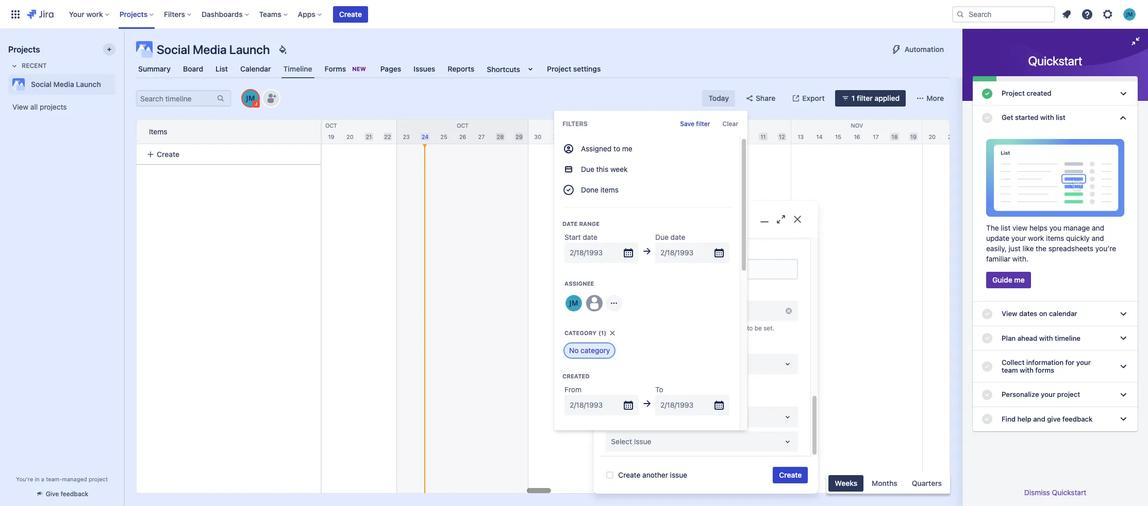 Task type: locate. For each thing, give the bounding box(es) containing it.
1 open image from the top
[[782, 358, 794, 371]]

launch left add to starred image
[[76, 80, 101, 89]]

you
[[1050, 224, 1062, 233]]

19
[[328, 133, 334, 140], [911, 133, 917, 140]]

start right unassigned icon
[[606, 291, 621, 299]]

category
[[565, 330, 597, 336], [606, 344, 634, 352]]

due left this at the right of page
[[581, 165, 595, 174]]

give feedback
[[46, 491, 88, 499]]

2 vertical spatial create button
[[773, 468, 808, 484]]

10
[[159, 133, 165, 140], [741, 133, 748, 140]]

filters right projects dropdown button
[[164, 10, 185, 18]]

1 10 from the left
[[159, 133, 165, 140]]

social down recent
[[31, 80, 52, 89]]

create button inside primary element
[[333, 6, 368, 22]]

0 horizontal spatial 21
[[366, 133, 372, 140]]

category down allows
[[606, 344, 634, 352]]

more button
[[910, 90, 950, 107]]

2/18/1993 down choose a category using a popup picker window.
[[661, 401, 694, 410]]

checked image inside project created dropdown button
[[981, 87, 994, 100]]

chevron image inside personalize your project dropdown button
[[1118, 389, 1130, 402]]

project up find help and give feedback dropdown button
[[1057, 391, 1080, 399]]

1 horizontal spatial nov
[[720, 122, 732, 129]]

1 vertical spatial media
[[53, 80, 74, 89]]

21 down the more "button"
[[948, 133, 954, 140]]

2 vertical spatial open image
[[782, 436, 794, 449]]

4 checked image from the top
[[981, 414, 994, 426]]

chevron image for find help and give feedback
[[1118, 414, 1130, 426]]

0 horizontal spatial category
[[565, 330, 597, 336]]

start date right unassigned icon
[[606, 291, 637, 299]]

more
[[927, 94, 944, 103]]

the list view helps you manage and update your work items quickly and easily, just like the spreadsheets you're familiar with.
[[987, 224, 1117, 264]]

1 vertical spatial to
[[747, 325, 753, 333]]

launch up calendar
[[229, 42, 270, 57]]

20 right 18
[[929, 133, 936, 140]]

new
[[352, 65, 366, 72]]

0 vertical spatial filter
[[857, 94, 873, 103]]

0 vertical spatial list
[[1056, 114, 1066, 122]]

0 horizontal spatial social
[[31, 80, 52, 89]]

list up update
[[1001, 224, 1011, 233]]

1 horizontal spatial to
[[747, 325, 753, 333]]

1 vertical spatial project
[[89, 477, 108, 483]]

2 vertical spatial your
[[1041, 391, 1056, 399]]

oct for 20
[[325, 122, 337, 129]]

1 chevron image from the top
[[1118, 112, 1130, 124]]

0 horizontal spatial filter
[[696, 120, 710, 128]]

start down date
[[565, 233, 581, 242]]

list down project created dropdown button
[[1056, 114, 1066, 122]]

0 horizontal spatial due
[[581, 165, 595, 174]]

0 horizontal spatial 10
[[159, 133, 165, 140]]

issues right pages
[[414, 64, 435, 73]]

category inside the no category button
[[581, 347, 610, 355]]

quickstart up project created dropdown button
[[1029, 54, 1083, 68]]

sidebar navigation image
[[112, 41, 135, 62]]

forms
[[325, 64, 346, 73]]

checked image inside plan ahead with timeline dropdown button
[[981, 333, 994, 345]]

1 vertical spatial for
[[1066, 359, 1075, 367]]

category up no
[[565, 330, 597, 336]]

3 open image from the top
[[782, 436, 794, 449]]

2 checked image from the top
[[981, 308, 994, 321]]

projects
[[120, 10, 148, 18], [8, 45, 40, 54]]

months button
[[866, 476, 904, 492]]

2 vertical spatial with
[[1020, 367, 1034, 375]]

category down the '(1)'
[[581, 347, 610, 355]]

jeremy miller image down assignee
[[566, 295, 582, 312]]

with for ahead
[[1040, 335, 1053, 343]]

2 oct from the left
[[457, 122, 469, 129]]

0 horizontal spatial the
[[626, 325, 636, 333]]

checked image inside view dates on calendar "dropdown button"
[[981, 308, 994, 321]]

date down 'range'
[[583, 233, 598, 242]]

1 vertical spatial feedback
[[61, 491, 88, 499]]

dashboards
[[202, 10, 243, 18]]

2 nov from the left
[[720, 122, 732, 129]]

1 vertical spatial jeremy miller image
[[566, 295, 582, 312]]

3 chevron image from the top
[[1118, 414, 1130, 426]]

chevron image
[[1118, 112, 1130, 124], [1118, 308, 1130, 321], [1118, 361, 1130, 373], [1118, 389, 1130, 402]]

forms
[[1036, 367, 1055, 375]]

all
[[30, 103, 38, 111]]

to right assigned
[[614, 144, 620, 153]]

1 horizontal spatial 21
[[948, 133, 954, 140]]

social
[[157, 42, 190, 57], [31, 80, 52, 89]]

settings image
[[1102, 8, 1114, 20]]

quickstart right dismiss
[[1052, 489, 1087, 498]]

checked image left 'plan' in the right bottom of the page
[[981, 333, 994, 345]]

summary link
[[136, 60, 173, 78]]

set background color image
[[276, 43, 289, 56]]

1 oct from the left
[[325, 122, 337, 129]]

0 vertical spatial chevron image
[[1118, 87, 1130, 100]]

and
[[1092, 224, 1105, 233], [1092, 234, 1104, 243], [1034, 415, 1046, 424]]

3 chevron image from the top
[[1118, 361, 1130, 373]]

items down you
[[1046, 234, 1065, 243]]

0 horizontal spatial list
[[1001, 224, 1011, 233]]

0 vertical spatial open image
[[782, 358, 794, 371]]

chevron image inside view dates on calendar "dropdown button"
[[1118, 308, 1130, 321]]

checked image left team
[[981, 361, 994, 373]]

tab list
[[130, 60, 957, 78]]

29
[[516, 133, 523, 140]]

quickstart
[[1029, 54, 1083, 68], [1052, 489, 1087, 498]]

list link
[[214, 60, 230, 78]]

view left "dates"
[[1002, 310, 1018, 318]]

teams
[[259, 10, 281, 18]]

0 horizontal spatial oct
[[325, 122, 337, 129]]

10 left 11
[[741, 133, 748, 140]]

0 horizontal spatial 19
[[328, 133, 334, 140]]

search image
[[957, 10, 965, 18]]

0 vertical spatial projects
[[120, 10, 148, 18]]

your down timeline
[[1077, 359, 1091, 367]]

3 checked image from the top
[[981, 361, 994, 373]]

project up get
[[1002, 89, 1025, 97]]

1 vertical spatial items
[[1046, 234, 1065, 243]]

chevron image
[[1118, 87, 1130, 100], [1118, 333, 1130, 345], [1118, 414, 1130, 426]]

to
[[655, 385, 663, 394]]

save
[[680, 120, 695, 128]]

with right team
[[1020, 367, 1034, 375]]

oct
[[325, 122, 337, 129], [457, 122, 469, 129]]

list
[[1056, 114, 1066, 122], [1001, 224, 1011, 233]]

and left give
[[1034, 415, 1046, 424]]

open image for select issue
[[782, 436, 794, 449]]

to
[[614, 144, 620, 153], [747, 325, 753, 333]]

quarters
[[912, 480, 942, 488]]

2/18/1993 for start date
[[570, 248, 603, 257]]

work right of
[[732, 325, 746, 333]]

2 chevron image from the top
[[1118, 308, 1130, 321]]

0 vertical spatial create button
[[333, 6, 368, 22]]

2/18/1993 down due date
[[661, 248, 694, 257]]

Select Issue text field
[[611, 437, 613, 448]]

checked image inside find help and give feedback dropdown button
[[981, 414, 994, 426]]

no category button
[[565, 344, 615, 358]]

0 vertical spatial category
[[581, 347, 610, 355]]

to left be
[[747, 325, 753, 333]]

1 vertical spatial the
[[626, 325, 636, 333]]

of
[[724, 325, 730, 333]]

checked image left find
[[981, 414, 994, 426]]

9
[[724, 133, 728, 140]]

14
[[817, 133, 823, 140]]

0 horizontal spatial 20
[[347, 133, 354, 140]]

1 vertical spatial checked image
[[981, 333, 994, 345]]

checked image inside collect information for your team with forms dropdown button
[[981, 361, 994, 373]]

31
[[554, 133, 560, 140]]

1 vertical spatial start date
[[606, 291, 637, 299]]

1 vertical spatial start
[[606, 291, 621, 299]]

open image
[[782, 358, 794, 371], [782, 412, 794, 424], [782, 436, 794, 449]]

due down done items button
[[655, 233, 669, 242]]

get started with list button
[[973, 106, 1138, 130]]

pages link
[[378, 60, 403, 78]]

0 horizontal spatial project
[[547, 64, 572, 73]]

information
[[1027, 359, 1064, 367]]

0 vertical spatial due
[[581, 165, 595, 174]]

chevron image inside project created dropdown button
[[1118, 87, 1130, 100]]

feedback down "managed"
[[61, 491, 88, 499]]

social media launch up view all projects link
[[31, 80, 101, 89]]

jira image
[[27, 8, 54, 20], [27, 8, 54, 20]]

view all projects
[[12, 103, 67, 111]]

checked image inside get started with list dropdown button
[[981, 112, 994, 124]]

project settings
[[547, 64, 601, 73]]

due inside button
[[581, 165, 595, 174]]

filters up assigned
[[563, 120, 588, 128]]

checked image down guide
[[981, 308, 994, 321]]

done
[[581, 186, 599, 194]]

1 vertical spatial your
[[1077, 359, 1091, 367]]

open image for duplicates
[[782, 412, 794, 424]]

with right started
[[1041, 114, 1054, 122]]

nov up 9
[[720, 122, 732, 129]]

project inside project created dropdown button
[[1002, 89, 1025, 97]]

2 horizontal spatial work
[[1028, 234, 1044, 243]]

2/18/1993 down from at the bottom of the page
[[570, 401, 603, 410]]

social up "summary"
[[157, 42, 190, 57]]

1 nov from the left
[[588, 122, 601, 129]]

with
[[1041, 114, 1054, 122], [1040, 335, 1053, 343], [1020, 367, 1034, 375]]

media up list at the top of the page
[[193, 42, 227, 57]]

jeremy miller image left add people icon
[[242, 90, 259, 107]]

checked image
[[981, 87, 994, 100], [981, 333, 994, 345], [981, 361, 994, 373]]

2 vertical spatial chevron image
[[1118, 414, 1130, 426]]

Search field
[[952, 6, 1056, 22]]

go full screen image
[[775, 213, 788, 226]]

select
[[611, 438, 632, 447]]

get started with list
[[1002, 114, 1066, 122]]

1 horizontal spatial 10
[[741, 133, 748, 140]]

launch inside 'link'
[[76, 80, 101, 89]]

2 vertical spatial and
[[1034, 415, 1046, 424]]

issue
[[670, 471, 687, 480]]

your work
[[69, 10, 103, 18]]

date right unassigned icon
[[623, 291, 637, 299]]

you're
[[1096, 245, 1117, 253]]

your inside collect information for your team with forms
[[1077, 359, 1091, 367]]

1 horizontal spatial oct
[[457, 122, 469, 129]]

2 vertical spatial work
[[732, 325, 746, 333]]

tab list containing timeline
[[130, 60, 957, 78]]

me
[[622, 144, 633, 153], [1015, 276, 1025, 285]]

view inside "dropdown button"
[[1002, 310, 1018, 318]]

2 chevron image from the top
[[1118, 333, 1130, 345]]

chevron image for project created
[[1118, 87, 1130, 100]]

filters
[[164, 10, 185, 18], [563, 120, 588, 128]]

2 checked image from the top
[[981, 333, 994, 345]]

filter for save
[[696, 120, 710, 128]]

the right like
[[1036, 245, 1047, 253]]

social media launch up list at the top of the page
[[157, 42, 270, 57]]

nov up assigned
[[588, 122, 601, 129]]

issues up duplicates
[[628, 397, 647, 405]]

project created button
[[973, 81, 1138, 106]]

0 vertical spatial start date
[[565, 233, 598, 242]]

0 vertical spatial media
[[193, 42, 227, 57]]

your inside the list view helps you manage and update your work items quickly and easily, just like the spreadsheets you're familiar with.
[[1012, 234, 1026, 243]]

0 horizontal spatial work
[[86, 10, 103, 18]]

due date
[[655, 233, 686, 242]]

2/18/1993 down 'range'
[[570, 248, 603, 257]]

work for the list view helps you manage and update your work items quickly and easily, just like the spreadsheets you're familiar with.
[[1028, 234, 1044, 243]]

1 vertical spatial launch
[[76, 80, 101, 89]]

1 horizontal spatial project
[[1002, 89, 1025, 97]]

work inside the list view helps you manage and update your work items quickly and easily, just like the spreadsheets you're familiar with.
[[1028, 234, 1044, 243]]

choose
[[606, 378, 628, 386]]

4 chevron image from the top
[[1118, 389, 1130, 402]]

date
[[563, 220, 578, 227]]

items inside done items button
[[601, 186, 619, 194]]

items
[[601, 186, 619, 194], [1046, 234, 1065, 243]]

0 vertical spatial work
[[86, 10, 103, 18]]

feedback
[[1063, 415, 1093, 424], [61, 491, 88, 499]]

1 horizontal spatial 20
[[929, 133, 936, 140]]

checked image inside personalize your project dropdown button
[[981, 389, 994, 402]]

1 horizontal spatial create button
[[333, 6, 368, 22]]

1 horizontal spatial list
[[1056, 114, 1066, 122]]

social media launch link
[[8, 74, 111, 95]]

board
[[183, 64, 203, 73]]

10 down search timeline text field at the left top of page
[[159, 133, 165, 140]]

for down timeline
[[1066, 359, 1075, 367]]

banner
[[0, 0, 1148, 29]]

view for view dates on calendar
[[1002, 310, 1018, 318]]

0 horizontal spatial for
[[692, 325, 700, 333]]

30
[[534, 133, 542, 140]]

0 vertical spatial project
[[547, 64, 572, 73]]

1 horizontal spatial projects
[[120, 10, 148, 18]]

0 horizontal spatial items
[[601, 186, 619, 194]]

chevron image inside plan ahead with timeline dropdown button
[[1118, 333, 1130, 345]]

1 horizontal spatial work
[[732, 325, 746, 333]]

filter right save
[[696, 120, 710, 128]]

0 horizontal spatial filters
[[164, 10, 185, 18]]

1 horizontal spatial your
[[1041, 391, 1056, 399]]

view left all
[[12, 103, 28, 111]]

for left piece
[[692, 325, 700, 333]]

1 vertical spatial category
[[635, 378, 660, 386]]

1 horizontal spatial social
[[157, 42, 190, 57]]

update
[[987, 234, 1010, 243]]

checked image for view
[[981, 308, 994, 321]]

1 vertical spatial category
[[606, 344, 634, 352]]

for
[[692, 325, 700, 333], [1066, 359, 1075, 367]]

1 horizontal spatial category
[[606, 344, 634, 352]]

due for due date
[[655, 233, 669, 242]]

checked image left project created
[[981, 87, 994, 100]]

1 vertical spatial work
[[1028, 234, 1044, 243]]

picker
[[705, 378, 722, 386]]

2 20 from the left
[[929, 133, 936, 140]]

the right allows
[[626, 325, 636, 333]]

and up you're
[[1092, 234, 1104, 243]]

0 vertical spatial and
[[1092, 224, 1105, 233]]

view dates on calendar button
[[973, 302, 1138, 327]]

2 open image from the top
[[782, 412, 794, 424]]

project inside 'project settings' link
[[547, 64, 572, 73]]

your down view
[[1012, 234, 1026, 243]]

another
[[643, 471, 668, 480]]

Department text field
[[607, 260, 797, 279]]

checked image for plan
[[981, 333, 994, 345]]

2 horizontal spatial nov
[[851, 122, 864, 129]]

3 checked image from the top
[[981, 389, 994, 402]]

list
[[216, 64, 228, 73]]

1 vertical spatial social media launch
[[31, 80, 101, 89]]

project left settings
[[547, 64, 572, 73]]

nov for 14
[[851, 122, 864, 129]]

0 horizontal spatial category
[[581, 347, 610, 355]]

1 checked image from the top
[[981, 87, 994, 100]]

start date down date range
[[565, 233, 598, 242]]

projects up recent
[[8, 45, 40, 54]]

0 vertical spatial social
[[157, 42, 190, 57]]

2 horizontal spatial your
[[1077, 359, 1091, 367]]

export button
[[786, 90, 831, 107]]

2/18/1993
[[570, 248, 603, 257], [661, 248, 694, 257], [570, 401, 603, 410], [661, 401, 694, 410]]

work right your
[[86, 10, 103, 18]]

checked image left personalize
[[981, 389, 994, 402]]

0 vertical spatial your
[[1012, 234, 1026, 243]]

0 horizontal spatial to
[[614, 144, 620, 153]]

feedback inside give feedback button
[[61, 491, 88, 499]]

spreadsheets
[[1049, 245, 1094, 253]]

filters inside popup button
[[164, 10, 185, 18]]

2 horizontal spatial create button
[[773, 468, 808, 484]]

teams button
[[256, 6, 292, 22]]

20 left 22
[[347, 133, 354, 140]]

1 horizontal spatial the
[[1036, 245, 1047, 253]]

progress bar
[[973, 76, 1138, 81]]

13
[[798, 133, 804, 140]]

me right guide
[[1015, 276, 1025, 285]]

me up week
[[622, 144, 633, 153]]

1 vertical spatial and
[[1092, 234, 1104, 243]]

view for view all projects
[[12, 103, 28, 111]]

0 horizontal spatial your
[[1012, 234, 1026, 243]]

nov up 16
[[851, 122, 864, 129]]

chevron image inside get started with list dropdown button
[[1118, 112, 1130, 124]]

1 vertical spatial filters
[[563, 120, 588, 128]]

feedback right give
[[1063, 415, 1093, 424]]

category for category
[[606, 344, 634, 352]]

21 left 22
[[366, 133, 372, 140]]

items right done
[[601, 186, 619, 194]]

0 horizontal spatial social media launch
[[31, 80, 101, 89]]

to inside the assigned to me button
[[614, 144, 620, 153]]

1 vertical spatial filter
[[696, 120, 710, 128]]

0 vertical spatial jeremy miller image
[[242, 90, 259, 107]]

project inside dropdown button
[[1057, 391, 1080, 399]]

0 horizontal spatial start date
[[565, 233, 598, 242]]

1 chevron image from the top
[[1118, 87, 1130, 100]]

1 horizontal spatial social media launch
[[157, 42, 270, 57]]

find
[[1002, 415, 1016, 424]]

3 nov from the left
[[851, 122, 864, 129]]

projects up sidebar navigation image
[[120, 10, 148, 18]]

be
[[755, 325, 762, 333]]

0 vertical spatial category
[[565, 330, 597, 336]]

chevron image for calendar
[[1118, 308, 1130, 321]]

project right "managed"
[[89, 477, 108, 483]]

with right ahead
[[1040, 335, 1053, 343]]

1 vertical spatial open image
[[782, 412, 794, 424]]

minimize image
[[1130, 35, 1142, 47]]

for inside collect information for your team with forms
[[1066, 359, 1075, 367]]

media up view all projects link
[[53, 80, 74, 89]]

filter right "1"
[[857, 94, 873, 103]]

1 vertical spatial view
[[1002, 310, 1018, 318]]

date up department text box
[[671, 233, 686, 242]]

checked image left get
[[981, 112, 994, 124]]

due this week
[[581, 165, 628, 174]]

list inside dropdown button
[[1056, 114, 1066, 122]]

jeremy miller image
[[242, 90, 259, 107], [566, 295, 582, 312]]

guide
[[993, 276, 1013, 285]]

20
[[347, 133, 354, 140], [929, 133, 936, 140]]

0 horizontal spatial view
[[12, 103, 28, 111]]

1 horizontal spatial launch
[[229, 42, 270, 57]]

2 21 from the left
[[948, 133, 954, 140]]

dashboards button
[[199, 6, 253, 22]]

project
[[547, 64, 572, 73], [1002, 89, 1025, 97]]

automation
[[905, 45, 944, 54]]

category left using
[[635, 378, 660, 386]]

duplicates
[[611, 413, 646, 422]]

on
[[1039, 310, 1048, 318]]

0 vertical spatial issues
[[414, 64, 435, 73]]

your
[[69, 10, 84, 18]]

due for due this week
[[581, 165, 595, 174]]

your up find help and give feedback
[[1041, 391, 1056, 399]]

work down helps
[[1028, 234, 1044, 243]]

checked image
[[981, 112, 994, 124], [981, 308, 994, 321], [981, 389, 994, 402], [981, 414, 994, 426]]

and right manage
[[1092, 224, 1105, 233]]

2/18/1993 for due date
[[661, 248, 694, 257]]

0 vertical spatial launch
[[229, 42, 270, 57]]

start date
[[565, 233, 598, 242], [606, 291, 637, 299]]

you're
[[16, 477, 33, 483]]

1 checked image from the top
[[981, 112, 994, 124]]



Task type: describe. For each thing, give the bounding box(es) containing it.
project for project created
[[1002, 89, 1025, 97]]

1 21 from the left
[[366, 133, 372, 140]]

calendar
[[240, 64, 271, 73]]

oct for 24
[[457, 122, 469, 129]]

weeks
[[835, 480, 858, 488]]

checked image for get
[[981, 112, 994, 124]]

appswitcher icon image
[[9, 8, 22, 20]]

clear
[[723, 120, 738, 128]]

applied
[[875, 94, 900, 103]]

with for started
[[1041, 114, 1054, 122]]

16
[[854, 133, 861, 140]]

collect information for your team with forms button
[[973, 351, 1138, 383]]

0 vertical spatial quickstart
[[1029, 54, 1083, 68]]

today
[[709, 94, 729, 103]]

checked image for collect
[[981, 361, 994, 373]]

find help and give feedback button
[[973, 408, 1138, 432]]

and inside find help and give feedback dropdown button
[[1034, 415, 1046, 424]]

create project image
[[105, 45, 113, 54]]

plan ahead with timeline
[[1002, 335, 1081, 343]]

projects button
[[116, 6, 158, 22]]

Search timeline text field
[[137, 91, 216, 106]]

using
[[662, 378, 678, 386]]

a left piece
[[702, 325, 705, 333]]

plan ahead with timeline button
[[973, 327, 1138, 351]]

nov for 31
[[588, 122, 601, 129]]

managed
[[62, 477, 87, 483]]

1 20 from the left
[[347, 133, 354, 140]]

filters button
[[161, 6, 195, 22]]

items inside the list view helps you manage and update your work items quickly and easily, just like the spreadsheets you're familiar with.
[[1046, 234, 1065, 243]]

timeline
[[1055, 335, 1081, 343]]

26
[[459, 133, 466, 140]]

chevron image for plan ahead with timeline
[[1118, 333, 1130, 345]]

no category
[[569, 347, 610, 355]]

discard & close image
[[792, 213, 804, 226]]

0 horizontal spatial issues
[[414, 64, 435, 73]]

calendar
[[1049, 310, 1078, 318]]

collapse recent projects image
[[8, 60, 21, 72]]

a right choose
[[630, 378, 633, 386]]

a right using
[[679, 378, 683, 386]]

27
[[478, 133, 485, 140]]

issue
[[634, 438, 652, 447]]

just
[[1009, 245, 1021, 253]]

a right in
[[41, 477, 44, 483]]

checked image for personalize
[[981, 389, 994, 402]]

checked image for find
[[981, 414, 994, 426]]

your profile and settings image
[[1124, 8, 1136, 20]]

clear button
[[717, 117, 745, 131]]

1 horizontal spatial jeremy miller image
[[566, 295, 582, 312]]

1 19 from the left
[[328, 133, 334, 140]]

0 vertical spatial me
[[622, 144, 633, 153]]

0 vertical spatial social media launch
[[157, 42, 270, 57]]

1 horizontal spatial start date
[[606, 291, 637, 299]]

add people image
[[265, 92, 277, 105]]

like
[[1023, 245, 1034, 253]]

allows
[[606, 325, 625, 333]]

work inside 'dropdown button'
[[86, 10, 103, 18]]

view dates on calendar
[[1002, 310, 1078, 318]]

your work button
[[66, 6, 113, 22]]

date right the start
[[677, 325, 690, 333]]

0 vertical spatial start
[[565, 233, 581, 242]]

started
[[1015, 114, 1039, 122]]

automation image
[[891, 43, 903, 56]]

chevron image for list
[[1118, 112, 1130, 124]]

1 horizontal spatial start
[[606, 291, 621, 299]]

created
[[563, 373, 590, 380]]

apps
[[298, 10, 316, 18]]

the inside the list view helps you manage and update your work items quickly and easily, just like the spreadsheets you're familiar with.
[[1036, 245, 1047, 253]]

add to starred image
[[112, 78, 125, 91]]

1 vertical spatial quickstart
[[1052, 489, 1087, 498]]

feedback inside find help and give feedback dropdown button
[[1063, 415, 1093, 424]]

banner containing your work
[[0, 0, 1148, 29]]

week
[[611, 165, 628, 174]]

25
[[441, 133, 448, 140]]

team-
[[46, 477, 62, 483]]

category for category (1)
[[565, 330, 597, 336]]

1 vertical spatial me
[[1015, 276, 1025, 285]]

in
[[35, 477, 40, 483]]

help image
[[1081, 8, 1094, 20]]

plan
[[1002, 335, 1016, 343]]

collect information for your team with forms
[[1002, 359, 1091, 375]]

1 horizontal spatial media
[[193, 42, 227, 57]]

items
[[149, 127, 167, 136]]

nov for 10
[[720, 122, 732, 129]]

unassigned image
[[586, 295, 603, 312]]

team
[[1002, 367, 1018, 375]]

easily,
[[987, 245, 1007, 253]]

this
[[596, 165, 609, 174]]

clear image
[[785, 307, 793, 316]]

view all projects link
[[8, 98, 116, 117]]

2/18/1993 for to
[[661, 401, 694, 410]]

1 filter applied
[[852, 94, 900, 103]]

0 vertical spatial for
[[692, 325, 700, 333]]

recent
[[22, 62, 47, 70]]

15
[[835, 133, 842, 140]]

quarters button
[[906, 476, 948, 492]]

with inside collect information for your team with forms
[[1020, 367, 1034, 375]]

range
[[579, 220, 600, 227]]

2 19 from the left
[[911, 133, 917, 140]]

chevron image for your
[[1118, 361, 1130, 373]]

export
[[803, 94, 825, 103]]

(1)
[[599, 330, 607, 336]]

date range
[[563, 220, 600, 227]]

minimize image
[[759, 213, 771, 226]]

created
[[1027, 89, 1052, 97]]

assignee
[[565, 280, 594, 287]]

notifications image
[[1061, 8, 1073, 20]]

dismiss
[[1025, 489, 1050, 498]]

assigned
[[581, 144, 612, 153]]

with.
[[1013, 255, 1029, 264]]

project for project settings
[[547, 64, 572, 73]]

projects inside dropdown button
[[120, 10, 148, 18]]

list inside the list view helps you manage and update your work items quickly and easily, just like the spreadsheets you're familiar with.
[[1001, 224, 1011, 233]]

automation button
[[884, 41, 950, 58]]

social media launch inside social media launch 'link'
[[31, 80, 101, 89]]

1 vertical spatial projects
[[8, 45, 40, 54]]

quickly
[[1067, 234, 1090, 243]]

1 horizontal spatial category
[[635, 378, 660, 386]]

2/18/1993 for from
[[570, 401, 603, 410]]

work for allows the planned start date for a piece of work to be set.
[[732, 325, 746, 333]]

0 horizontal spatial jeremy miller image
[[242, 90, 259, 107]]

share
[[756, 94, 776, 103]]

primary element
[[6, 0, 952, 29]]

give
[[1047, 415, 1061, 424]]

linked
[[606, 397, 626, 405]]

create inside primary element
[[339, 10, 362, 18]]

create another issue
[[619, 471, 687, 480]]

board link
[[181, 60, 205, 78]]

social inside 'link'
[[31, 80, 52, 89]]

17
[[873, 133, 879, 140]]

2 10 from the left
[[741, 133, 748, 140]]

you're in a team-managed project
[[16, 477, 108, 483]]

1 vertical spatial create button
[[140, 145, 317, 164]]

the
[[987, 224, 999, 233]]

linked issues
[[606, 397, 647, 405]]

pages
[[380, 64, 401, 73]]

22
[[384, 133, 391, 140]]

reports
[[448, 64, 475, 73]]

checked image for project
[[981, 87, 994, 100]]

save filter
[[680, 120, 710, 128]]

1 horizontal spatial issues
[[628, 397, 647, 405]]

filter for 1
[[857, 94, 873, 103]]

media inside 'link'
[[53, 80, 74, 89]]

timeline
[[283, 64, 312, 73]]

get
[[1002, 114, 1014, 122]]

personalize
[[1002, 391, 1039, 399]]

save filter button
[[674, 117, 717, 131]]

shortcuts button
[[485, 60, 539, 78]]

11
[[761, 133, 766, 140]]



Task type: vqa. For each thing, say whether or not it's contained in the screenshot.
pages
yes



